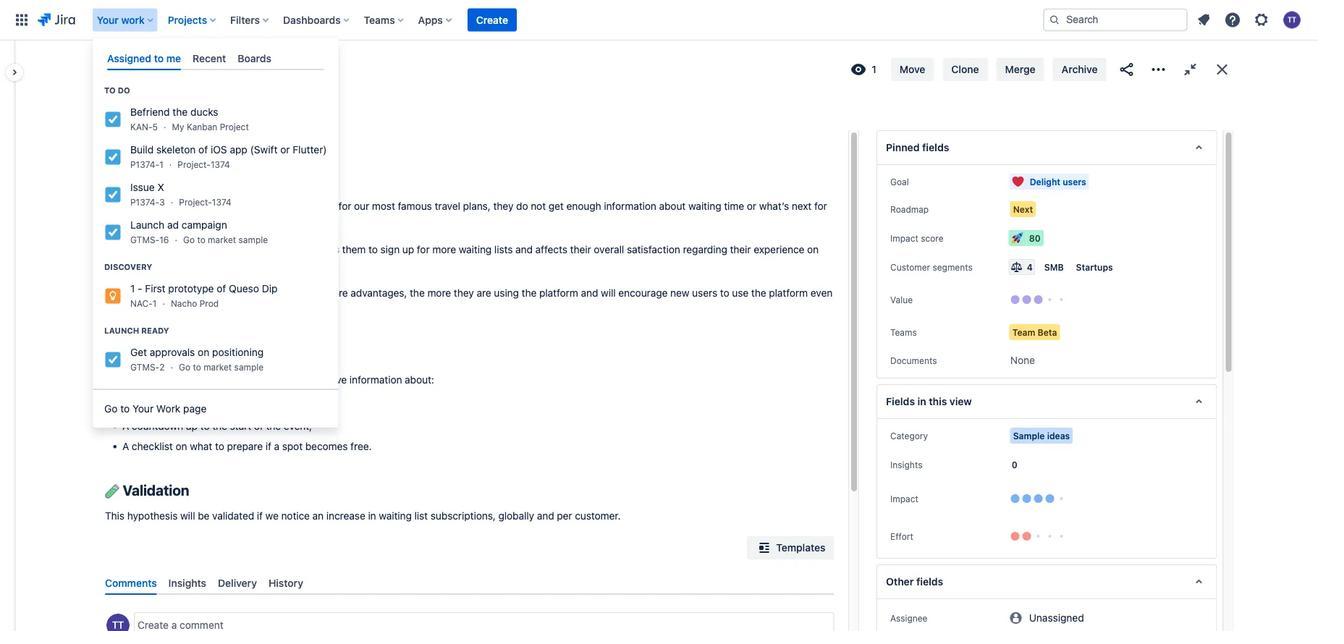 Task type: locate. For each thing, give the bounding box(es) containing it.
fields inside other fields element
[[917, 576, 944, 588]]

insights inside 'tab list'
[[168, 577, 206, 589]]

1 vertical spatial them
[[276, 287, 299, 299]]

0 vertical spatial teams
[[364, 14, 395, 26]]

the right advantages,
[[409, 287, 424, 299]]

0 vertical spatial this
[[183, 244, 201, 256]]

do up improve
[[118, 86, 130, 95]]

they right plans,
[[493, 200, 513, 212]]

other
[[886, 576, 914, 588]]

will left encourage
[[601, 287, 615, 299]]

primary element
[[9, 0, 1043, 40]]

waiting
[[167, 96, 219, 116], [287, 200, 319, 212], [688, 200, 721, 212], [458, 244, 491, 256], [238, 374, 271, 386], [264, 400, 297, 412], [379, 510, 411, 522]]

1 vertical spatial are
[[476, 287, 491, 299]]

platform
[[539, 287, 578, 299], [769, 287, 808, 299]]

fields in this view
[[886, 396, 972, 408]]

my
[[172, 122, 184, 132]]

0 horizontal spatial do
[[118, 86, 130, 95]]

project-1374 up campaign
[[179, 197, 232, 207]]

up inside prevents them to sign up for more waiting lists and affects their overall satisfaction regarding their experience on the platform.
[[402, 244, 414, 256]]

0 horizontal spatial them
[[276, 287, 299, 299]]

famous
[[397, 200, 432, 212]]

0 vertical spatial go to market sample
[[183, 235, 268, 245]]

they inside providing them with more advantages, the more they are using the platform and will encourage new users to use the platform even more.
[[453, 287, 474, 299]]

1 vertical spatial market
[[204, 362, 232, 372]]

customer segments
[[891, 262, 973, 272]]

experience down what's
[[753, 244, 804, 256]]

and left per
[[537, 510, 554, 522]]

go to market sample for campaign
[[183, 235, 268, 245]]

go for ad
[[183, 235, 195, 245]]

projects
[[168, 14, 207, 26]]

your inside dropdown button
[[97, 14, 119, 26]]

1 horizontal spatial if
[[265, 440, 271, 452]]

1 horizontal spatial a
[[230, 374, 236, 386]]

when a user subscribes to a waiting list they receive information about:
[[105, 374, 434, 386]]

2 impact from the top
[[891, 494, 919, 504]]

ideas for all
[[135, 63, 160, 75]]

boards
[[238, 52, 271, 64]]

customer segments button
[[886, 258, 977, 276]]

0 vertical spatial this
[[105, 287, 126, 299]]

more for up
[[432, 244, 456, 256]]

on up start
[[232, 400, 244, 412]]

1 horizontal spatial users
[[692, 287, 717, 299]]

delight
[[1030, 177, 1061, 187]]

assignee button
[[886, 610, 932, 627]]

platform left 'even'
[[769, 287, 808, 299]]

1 horizontal spatial platform
[[769, 287, 808, 299]]

p1374- down the 'issue'
[[130, 197, 159, 207]]

prevents them to sign up for more waiting lists and affects their overall satisfaction regarding their experience on the platform.
[[105, 244, 821, 273]]

1 horizontal spatial nac-
[[214, 63, 240, 75]]

event,
[[283, 420, 312, 432]]

or right (swift
[[280, 144, 290, 156]]

0 vertical spatial do
[[118, 86, 130, 95]]

go
[[183, 235, 195, 245], [179, 362, 190, 372], [104, 403, 118, 415]]

:rocket: image
[[1012, 232, 1023, 244]]

me
[[166, 52, 181, 64]]

and down "overall"
[[581, 287, 598, 299]]

ready
[[141, 326, 169, 336]]

0 horizontal spatial time
[[170, 400, 190, 412]]

benefit
[[147, 287, 183, 299]]

go left their
[[104, 403, 118, 415]]

do inside when customers are signing up for the waiting list for our most famous travel plans, they do not get enough information about waiting time or what's next for them.
[[516, 200, 528, 212]]

1 vertical spatial p1374-
[[130, 197, 159, 207]]

befriend the ducks
[[130, 106, 218, 118]]

a
[[134, 374, 140, 386], [230, 374, 236, 386], [274, 440, 279, 452]]

effort
[[891, 531, 913, 542]]

1 this from the top
[[105, 287, 126, 299]]

experience up flutter)
[[247, 96, 328, 116]]

1 horizontal spatial information
[[349, 374, 402, 386]]

1 horizontal spatial will
[[180, 510, 195, 522]]

1 horizontal spatial they
[[453, 287, 474, 299]]

:heart: image
[[1013, 176, 1024, 188], [1013, 176, 1024, 188]]

0 vertical spatial they
[[493, 200, 513, 212]]

nac- inside 'link'
[[214, 63, 240, 75]]

1374 for skeleton
[[211, 159, 230, 170]]

project-1374 down "ios"
[[178, 159, 230, 170]]

1 horizontal spatial insights
[[891, 460, 923, 470]]

this for this will benefit users by
[[105, 287, 126, 299]]

1 vertical spatial impact
[[891, 494, 919, 504]]

0 horizontal spatial or
[[280, 144, 290, 156]]

1 vertical spatial if
[[257, 510, 262, 522]]

go to your work page
[[104, 403, 207, 415]]

on inside prevents them to sign up for more waiting lists and affects their overall satisfaction regarding their experience on the platform.
[[807, 244, 819, 256]]

1 vertical spatial and
[[581, 287, 598, 299]]

more for advantages,
[[427, 287, 451, 299]]

appswitcher icon image
[[13, 11, 30, 29]]

impact left score at the right top of the page
[[891, 233, 919, 243]]

0 horizontal spatial if
[[257, 510, 262, 522]]

2 horizontal spatial and
[[581, 287, 598, 299]]

1 their from the left
[[570, 244, 591, 256]]

clone button
[[943, 58, 988, 81]]

when inside when customers are signing up for the waiting list for our most famous travel plans, they do not get enough information about waiting time or what's next for them.
[[105, 200, 131, 212]]

jira image
[[38, 11, 75, 29], [38, 11, 75, 29]]

1 - first prototype of queso dip
[[130, 283, 278, 295]]

assigned
[[107, 52, 151, 64]]

spot
[[282, 440, 302, 452]]

tab list containing assigned to me
[[101, 46, 330, 70]]

0 horizontal spatial teams
[[364, 14, 395, 26]]

0 vertical spatial time
[[724, 200, 744, 212]]

regarding
[[683, 244, 727, 256]]

1 horizontal spatial are
[[476, 287, 491, 299]]

0 vertical spatial if
[[265, 440, 271, 452]]

0 vertical spatial go
[[183, 235, 195, 245]]

0 vertical spatial your
[[97, 14, 119, 26]]

market for campaign
[[208, 235, 236, 245]]

1 vertical spatial or
[[747, 200, 756, 212]]

1 vertical spatial gtms-
[[130, 362, 159, 372]]

0 horizontal spatial will
[[128, 287, 145, 299]]

1 vertical spatial nac-
[[130, 298, 153, 309]]

1 vertical spatial 1374
[[212, 197, 232, 207]]

collapse image
[[1182, 61, 1199, 78]]

them inside prevents them to sign up for more waiting lists and affects their overall satisfaction regarding their experience on the platform.
[[342, 244, 365, 256]]

1 horizontal spatial them
[[342, 244, 365, 256]]

0
[[1012, 460, 1018, 470]]

ideas for sample
[[1047, 431, 1070, 441]]

the right using
[[521, 287, 536, 299]]

1 vertical spatial information
[[239, 244, 297, 256]]

time
[[724, 200, 744, 212], [170, 400, 190, 412]]

a for a countdown up to the start of the event,
[[122, 420, 129, 432]]

for left our
[[338, 200, 351, 212]]

information left about:
[[349, 374, 402, 386]]

score
[[921, 233, 944, 243]]

market down campaign
[[208, 235, 236, 245]]

impact down insights popup button
[[891, 494, 919, 504]]

fields inside pinned fields element
[[922, 142, 949, 153]]

ideas right sample
[[1047, 431, 1070, 441]]

more
[[432, 244, 456, 256], [324, 287, 348, 299], [427, 287, 451, 299]]

they
[[493, 200, 513, 212], [453, 287, 474, 299], [290, 374, 310, 386]]

teams up documents popup button
[[891, 327, 917, 337]]

2 horizontal spatial they
[[493, 200, 513, 212]]

prevents
[[299, 244, 339, 256]]

in right fields
[[918, 396, 926, 408]]

improve
[[105, 96, 163, 116]]

a left spot
[[274, 440, 279, 452]]

our
[[354, 200, 369, 212]]

go for approvals
[[179, 362, 190, 372]]

of up 'prod'
[[217, 283, 226, 295]]

1 gtms- from the top
[[130, 235, 159, 245]]

when up them. on the left top of the page
[[105, 200, 131, 212]]

1 down first
[[153, 298, 157, 309]]

banner
[[0, 0, 1318, 41]]

0 vertical spatial gtms-
[[130, 235, 159, 245]]

1 platform from the left
[[539, 287, 578, 299]]

app
[[230, 144, 247, 156]]

list,
[[300, 400, 316, 412]]

2 vertical spatial information
[[349, 374, 402, 386]]

or left what's
[[747, 200, 756, 212]]

will
[[128, 287, 145, 299], [601, 287, 615, 299], [180, 510, 195, 522]]

hypothesis
[[127, 510, 177, 522]]

2 this from the top
[[105, 510, 124, 522]]

list left our
[[322, 200, 336, 212]]

apps
[[418, 14, 443, 26]]

to up improve
[[104, 86, 116, 95]]

1 horizontal spatial teams
[[891, 327, 917, 337]]

0 horizontal spatial platform
[[539, 287, 578, 299]]

:wave: image
[[106, 64, 118, 75], [106, 64, 118, 75]]

on left what
[[175, 440, 187, 452]]

of right start
[[254, 420, 263, 432]]

2 vertical spatial up
[[185, 420, 197, 432]]

1 when from the top
[[105, 200, 131, 212]]

1 vertical spatial experience
[[753, 244, 804, 256]]

1 vertical spatial teams
[[891, 327, 917, 337]]

experience inside prevents them to sign up for more waiting lists and affects their overall satisfaction regarding their experience on the platform.
[[753, 244, 804, 256]]

nac-1
[[130, 298, 157, 309]]

definition
[[178, 345, 239, 362]]

0 vertical spatial are
[[186, 200, 200, 212]]

by
[[215, 287, 227, 299]]

platform down affects
[[539, 287, 578, 299]]

the inside when customers are signing up for the waiting list for our most famous travel plans, they do not get enough information about waiting time or what's next for them.
[[269, 200, 284, 212]]

build
[[130, 144, 154, 156]]

0 horizontal spatial ideas
[[135, 63, 160, 75]]

when up their
[[105, 374, 131, 386]]

project- down skeleton
[[178, 159, 211, 170]]

2 horizontal spatial up
[[402, 244, 414, 256]]

gtms- for get
[[130, 362, 159, 372]]

1 horizontal spatial and
[[537, 510, 554, 522]]

up for sign
[[402, 244, 414, 256]]

1 vertical spatial fields
[[917, 576, 944, 588]]

or inside when customers are signing up for the waiting list for our most famous travel plans, they do not get enough information about waiting time or what's next for them.
[[747, 200, 756, 212]]

1374
[[211, 159, 230, 170], [212, 197, 232, 207]]

your up the countdown
[[132, 403, 154, 415]]

0 horizontal spatial your
[[97, 14, 119, 26]]

signing
[[203, 200, 236, 212]]

1 vertical spatial your
[[132, 403, 154, 415]]

to right what
[[215, 440, 224, 452]]

tab list containing comments
[[99, 571, 840, 595]]

current project sidebar image
[[0, 58, 32, 87]]

they down prevents them to sign up for more waiting lists and affects their overall satisfaction regarding their experience on the platform.
[[453, 287, 474, 299]]

help image
[[1224, 11, 1242, 29]]

them right prevents
[[342, 244, 365, 256]]

Search field
[[1043, 8, 1188, 31]]

project-1374 for x
[[179, 197, 232, 207]]

0 vertical spatial them
[[342, 244, 365, 256]]

fields
[[922, 142, 949, 153], [917, 576, 944, 588]]

for right sign
[[417, 244, 429, 256]]

:test_tube: image
[[105, 484, 119, 499], [105, 484, 119, 499]]

up right sign
[[402, 244, 414, 256]]

will left be
[[180, 510, 195, 522]]

projects button
[[163, 8, 222, 31]]

information up dip
[[239, 244, 297, 256]]

1 horizontal spatial their
[[730, 244, 751, 256]]

0 vertical spatial sample
[[239, 235, 268, 245]]

1 p1374- from the top
[[130, 159, 159, 170]]

p1374- for issue
[[130, 197, 159, 207]]

1 a from the top
[[122, 420, 129, 432]]

they up the list,
[[290, 374, 310, 386]]

category button
[[886, 427, 932, 445]]

queso
[[229, 283, 259, 295]]

gtms- for launch
[[130, 235, 159, 245]]

sample
[[239, 235, 268, 245], [234, 362, 264, 372]]

1 inside "dropdown button"
[[872, 63, 877, 75]]

settings image
[[1253, 11, 1271, 29]]

tab list
[[101, 46, 330, 70], [99, 571, 840, 595]]

0 vertical spatial project-1374
[[178, 159, 230, 170]]

2 their from the left
[[730, 244, 751, 256]]

1 vertical spatial tab list
[[99, 571, 840, 595]]

nac- for 7
[[214, 63, 240, 75]]

0 vertical spatial when
[[105, 200, 131, 212]]

information left 'about'
[[604, 200, 656, 212]]

on up 'even'
[[807, 244, 819, 256]]

teams
[[364, 14, 395, 26], [891, 327, 917, 337]]

p1374- down build on the top left of the page
[[130, 159, 159, 170]]

for right signing
[[253, 200, 266, 212]]

this
[[105, 287, 126, 299], [105, 510, 124, 522]]

roadmap button
[[886, 201, 933, 218]]

market down positioning
[[204, 362, 232, 372]]

0 horizontal spatial information
[[239, 244, 297, 256]]

a left checklist
[[122, 440, 129, 452]]

:bulb: image
[[105, 175, 119, 189]]

0 horizontal spatial they
[[290, 374, 310, 386]]

0 horizontal spatial experience
[[247, 96, 328, 116]]

:notepad_spiral: image
[[105, 348, 119, 363], [105, 348, 119, 363]]

solution definition
[[119, 345, 239, 362]]

impact for impact
[[891, 494, 919, 504]]

insights inside popup button
[[891, 460, 923, 470]]

gtms- up user
[[130, 362, 159, 372]]

7
[[240, 63, 245, 75]]

that
[[160, 244, 180, 256]]

:bulb: image
[[105, 175, 119, 189]]

other fields element
[[877, 565, 1217, 599]]

2 platform from the left
[[769, 287, 808, 299]]

0 vertical spatial information
[[604, 200, 656, 212]]

0 horizontal spatial in
[[368, 510, 376, 522]]

list
[[223, 96, 244, 116], [322, 200, 336, 212], [274, 374, 288, 386], [414, 510, 428, 522]]

notifications image
[[1195, 11, 1213, 29]]

impact
[[891, 233, 919, 243], [891, 494, 919, 504]]

fields right pinned
[[922, 142, 949, 153]]

1 impact from the top
[[891, 233, 919, 243]]

0 vertical spatial a
[[122, 420, 129, 432]]

launch
[[104, 326, 139, 336]]

1 vertical spatial do
[[516, 200, 528, 212]]

more inside prevents them to sign up for more waiting lists and affects their overall satisfaction regarding their experience on the platform.
[[432, 244, 456, 256]]

0 vertical spatial market
[[208, 235, 236, 245]]

project
[[220, 122, 249, 132]]

0 horizontal spatial users
[[185, 287, 213, 299]]

0 vertical spatial and
[[515, 244, 532, 256]]

them
[[342, 244, 365, 256], [276, 287, 299, 299]]

impact inside dropdown button
[[891, 494, 919, 504]]

other fields
[[886, 576, 944, 588]]

1 horizontal spatial or
[[747, 200, 756, 212]]

1 horizontal spatial up
[[239, 200, 251, 212]]

4
[[1027, 262, 1033, 272]]

and right lists
[[515, 244, 532, 256]]

segments
[[933, 262, 973, 272]]

0 horizontal spatial their
[[570, 244, 591, 256]]

more right with
[[324, 287, 348, 299]]

0 vertical spatial up
[[239, 200, 251, 212]]

comments
[[105, 577, 157, 589]]

ducks
[[190, 106, 218, 118]]

waiting right 'about'
[[688, 200, 721, 212]]

experience
[[247, 96, 328, 116], [753, 244, 804, 256]]

1 horizontal spatial time
[[724, 200, 744, 212]]

1 vertical spatial this
[[105, 510, 124, 522]]

1 vertical spatial sample
[[234, 362, 264, 372]]

when for when a user subscribes to a waiting list they receive information about:
[[105, 374, 131, 386]]

users inside providing them with more advantages, the more they are using the platform and will encourage new users to use the platform even more.
[[692, 287, 717, 299]]

1 vertical spatial they
[[453, 287, 474, 299]]

in right "increase"
[[368, 510, 376, 522]]

team
[[1013, 327, 1035, 337]]

the down the their real-time position on the waiting list, on the left bottom of the page
[[212, 420, 227, 432]]

a down positioning
[[230, 374, 236, 386]]

1 vertical spatial project-1374
[[179, 197, 232, 207]]

a left user
[[134, 374, 140, 386]]

receive
[[313, 374, 347, 386]]

sample for launch ad campaign
[[239, 235, 268, 245]]

a
[[122, 420, 129, 432], [122, 440, 129, 452]]

their
[[122, 400, 146, 412]]

market for on
[[204, 362, 232, 372]]

your profile and settings image
[[1284, 11, 1301, 29]]

1374 for x
[[212, 197, 232, 207]]

next
[[1013, 204, 1033, 214]]

your left work
[[97, 14, 119, 26]]

get approvals on positioning
[[130, 347, 264, 359]]

their real-time position on the waiting list,
[[122, 400, 316, 412]]

close image
[[1214, 61, 1231, 78]]

documents
[[891, 355, 937, 366]]

teams left apps
[[364, 14, 395, 26]]

launch
[[130, 219, 164, 231]]

2 vertical spatial and
[[537, 510, 554, 522]]

goal button
[[886, 173, 913, 190]]

1 vertical spatial when
[[105, 374, 131, 386]]

this left hypothesis
[[105, 510, 124, 522]]

templates button
[[747, 536, 834, 560]]

this for this hypothesis will be validated if we notice an increase in waiting list subscriptions, globally and per customer.
[[105, 510, 124, 522]]

impact inside popup button
[[891, 233, 919, 243]]

up inside when customers are signing up for the waiting list for our most famous travel plans, they do not get enough information about waiting time or what's next for them.
[[239, 200, 251, 212]]

up right signing
[[239, 200, 251, 212]]

a down their
[[122, 420, 129, 432]]

1 vertical spatial go to market sample
[[179, 362, 264, 372]]

the down we
[[105, 261, 120, 273]]

banner containing your work
[[0, 0, 1318, 41]]

2 horizontal spatial will
[[601, 287, 615, 299]]

project- for skeleton
[[178, 159, 211, 170]]

go up the subscribes
[[179, 362, 190, 372]]

their right "regarding"
[[730, 244, 751, 256]]

category
[[891, 431, 928, 441]]

them inside providing them with more advantages, the more they are using the platform and will encourage new users to use the platform even more.
[[276, 287, 299, 299]]

2 a from the top
[[122, 440, 129, 452]]

go to market sample down positioning
[[179, 362, 264, 372]]

a for a checklist on what to prepare if a spot becomes free.
[[122, 440, 129, 452]]

2 horizontal spatial a
[[274, 440, 279, 452]]

gtms- down "launch" at the top left
[[130, 235, 159, 245]]

2 p1374- from the top
[[130, 197, 159, 207]]

impact button
[[886, 490, 923, 507]]

to left sign
[[368, 244, 377, 256]]

1 left move
[[872, 63, 877, 75]]

0 vertical spatial p1374-
[[130, 159, 159, 170]]

0 vertical spatial 1374
[[211, 159, 230, 170]]

this up more.
[[105, 287, 126, 299]]

waiting left lists
[[458, 244, 491, 256]]

1 vertical spatial up
[[402, 244, 414, 256]]

unassigned image
[[1010, 612, 1022, 624]]

2 when from the top
[[105, 374, 131, 386]]

search image
[[1049, 14, 1061, 26]]

2 gtms- from the top
[[130, 362, 159, 372]]

plus
[[163, 63, 182, 75]]

0 horizontal spatial are
[[186, 200, 200, 212]]

when for when customers are signing up for the waiting list for our most famous travel plans, they do not get enough information about waiting time or what's next for them.
[[105, 200, 131, 212]]

fields in this view element
[[877, 384, 1217, 419]]

this right that
[[183, 244, 201, 256]]

apps button
[[414, 8, 457, 31]]

merge
[[1005, 63, 1036, 75]]

0 horizontal spatial and
[[515, 244, 532, 256]]

more down prevents them to sign up for more waiting lists and affects their overall satisfaction regarding their experience on the platform.
[[427, 287, 451, 299]]

0 vertical spatial ideas
[[135, 63, 160, 75]]

are up campaign
[[186, 200, 200, 212]]

nac- for 1
[[130, 298, 153, 309]]

to left 'real-'
[[120, 403, 130, 415]]

do left not
[[516, 200, 528, 212]]

information inside when customers are signing up for the waiting list for our most famous travel plans, they do not get enough information about waiting time or what's next for them.
[[604, 200, 656, 212]]

sample right lack
[[239, 235, 268, 245]]



Task type: vqa. For each thing, say whether or not it's contained in the screenshot.


Task type: describe. For each thing, give the bounding box(es) containing it.
hypothesis
[[119, 172, 195, 189]]

most
[[372, 200, 395, 212]]

add attachment image
[[108, 133, 125, 151]]

to do
[[104, 86, 130, 95]]

p1374-1
[[130, 159, 163, 170]]

with
[[302, 287, 321, 299]]

are inside providing them with more advantages, the more they are using the platform and will encourage new users to use the platform even more.
[[476, 287, 491, 299]]

the left event,
[[266, 420, 281, 432]]

to inside prevents them to sign up for more waiting lists and affects their overall satisfaction regarding their experience on the platform.
[[368, 244, 377, 256]]

of right lack
[[227, 244, 237, 256]]

the up "my"
[[173, 106, 188, 118]]

subscriptions,
[[430, 510, 495, 522]]

effort button
[[886, 528, 918, 545]]

satisfaction
[[627, 244, 680, 256]]

to up the subscribes
[[193, 362, 201, 372]]

will inside providing them with more advantages, the more they are using the platform and will encourage new users to use the platform even more.
[[601, 287, 615, 299]]

more image
[[1150, 61, 1167, 78]]

nac-7 link
[[199, 61, 255, 78]]

time inside when customers are signing up for the waiting list for our most famous travel plans, they do not get enough information about waiting time or what's next for them.
[[724, 200, 744, 212]]

to up the their real-time position on the waiting list, on the left bottom of the page
[[218, 374, 228, 386]]

your work
[[97, 14, 145, 26]]

1 vertical spatial in
[[368, 510, 376, 522]]

delivery
[[218, 577, 257, 589]]

list up project
[[223, 96, 244, 116]]

1 left -
[[130, 283, 135, 295]]

sample for get approvals on positioning
[[234, 362, 264, 372]]

for right next
[[814, 200, 827, 212]]

create button
[[468, 8, 517, 31]]

kan-5
[[130, 122, 158, 132]]

what
[[189, 440, 212, 452]]

1 vertical spatial this
[[929, 396, 947, 408]]

them.
[[105, 218, 131, 229]]

dashboards button
[[279, 8, 355, 31]]

and inside providing them with more advantages, the more they are using the platform and will encourage new users to use the platform even more.
[[581, 287, 598, 299]]

roadmap
[[891, 204, 929, 214]]

an
[[312, 510, 323, 522]]

filters
[[230, 14, 260, 26]]

them for to
[[342, 244, 365, 256]]

waiting inside prevents them to sign up for more waiting lists and affects their overall satisfaction regarding their experience on the platform.
[[458, 244, 491, 256]]

0 horizontal spatial this
[[183, 244, 201, 256]]

ad
[[167, 219, 179, 231]]

encourage
[[618, 287, 667, 299]]

startups
[[1076, 262, 1113, 272]]

flutter)
[[293, 144, 327, 156]]

them for with
[[276, 287, 299, 299]]

real-
[[148, 400, 170, 412]]

user
[[142, 374, 163, 386]]

list left receive
[[274, 374, 288, 386]]

pinned fields
[[886, 142, 949, 153]]

and inside prevents them to sign up for more waiting lists and affects their overall satisfaction regarding their experience on the platform.
[[515, 244, 532, 256]]

to down page
[[200, 420, 209, 432]]

the up start
[[246, 400, 261, 412]]

gtms-16
[[130, 235, 169, 245]]

all
[[121, 63, 132, 75]]

platform.
[[122, 261, 164, 273]]

editor templates image
[[756, 539, 773, 557]]

they inside when customers are signing up for the waiting list for our most famous travel plans, they do not get enough information about waiting time or what's next for them.
[[493, 200, 513, 212]]

project-1374 for skeleton
[[178, 159, 230, 170]]

ios
[[211, 144, 227, 156]]

templates
[[776, 542, 825, 554]]

list left subscriptions,
[[414, 510, 428, 522]]

0 vertical spatial or
[[280, 144, 290, 156]]

link issue image
[[135, 133, 152, 151]]

providing them with more advantages, the more they are using the platform and will encourage new users to use the platform even more.
[[105, 287, 835, 316]]

believe
[[122, 244, 158, 256]]

clone
[[952, 63, 979, 75]]

advantages,
[[350, 287, 407, 299]]

create
[[476, 14, 508, 26]]

launch ready
[[104, 326, 169, 336]]

fields
[[886, 396, 915, 408]]

travel
[[434, 200, 460, 212]]

smb
[[1045, 262, 1064, 272]]

3
[[159, 197, 165, 207]]

0 vertical spatial experience
[[247, 96, 328, 116]]

-
[[138, 283, 142, 295]]

unassigned
[[1029, 612, 1084, 624]]

weighting value image
[[1011, 261, 1023, 273]]

gtms-2
[[130, 362, 165, 372]]

teams inside popup button
[[364, 14, 395, 26]]

p1374- for build
[[130, 159, 159, 170]]

impact score button
[[886, 229, 948, 247]]

the inside prevents them to sign up for more waiting lists and affects their overall satisfaction regarding their experience on the platform.
[[105, 261, 120, 273]]

get
[[548, 200, 563, 212]]

go to market sample for on
[[179, 362, 264, 372]]

waiting up prevents
[[287, 200, 319, 212]]

waiting up event,
[[264, 400, 297, 412]]

teams inside dropdown button
[[891, 327, 917, 337]]

issue
[[130, 181, 155, 193]]

assignee
[[891, 613, 928, 623]]

impact for impact score
[[891, 233, 919, 243]]

countdown
[[131, 420, 183, 432]]

all ideas plus link
[[103, 61, 182, 78]]

2 horizontal spatial users
[[1063, 177, 1086, 187]]

on up the subscribes
[[198, 347, 209, 359]]

project- for x
[[179, 197, 212, 207]]

we
[[265, 510, 278, 522]]

1 horizontal spatial your
[[132, 403, 154, 415]]

80
[[1029, 233, 1041, 243]]

pinned
[[886, 142, 920, 153]]

more.
[[105, 304, 131, 316]]

fields for other fields
[[917, 576, 944, 588]]

nacho
[[171, 298, 197, 309]]

1 button
[[846, 58, 882, 81]]

the right use
[[751, 287, 766, 299]]

about:
[[404, 374, 434, 386]]

value button
[[886, 291, 917, 308]]

16
[[159, 235, 169, 245]]

share image
[[1118, 61, 1136, 78]]

list inside when customers are signing up for the waiting list for our most famous travel plans, they do not get enough information about waiting time or what's next for them.
[[322, 200, 336, 212]]

to inside providing them with more advantages, the more they are using the platform and will encourage new users to use the platform even more.
[[720, 287, 729, 299]]

teams button
[[360, 8, 410, 31]]

kanban
[[187, 122, 217, 132]]

get
[[130, 347, 147, 359]]

globally
[[498, 510, 534, 522]]

to left me in the left top of the page
[[154, 52, 164, 64]]

1 up hypothesis
[[159, 159, 163, 170]]

prototype
[[168, 283, 214, 295]]

waiting down positioning
[[238, 374, 271, 386]]

subscribes
[[165, 374, 216, 386]]

of left "ios"
[[198, 144, 208, 156]]

waiting up kanban
[[167, 96, 219, 116]]

1 horizontal spatial in
[[918, 396, 926, 408]]

:rocket: image
[[1012, 232, 1023, 244]]

sign
[[380, 244, 399, 256]]

0 horizontal spatial a
[[134, 374, 140, 386]]

pinned fields element
[[877, 130, 1217, 165]]

plans,
[[463, 200, 490, 212]]

waiting right "increase"
[[379, 510, 411, 522]]

checklist
[[131, 440, 173, 452]]

using
[[494, 287, 519, 299]]

dashboards
[[283, 14, 341, 26]]

fields for pinned fields
[[922, 142, 949, 153]]

your work button
[[92, 8, 159, 31]]

recent
[[193, 52, 226, 64]]

up for signing
[[239, 200, 251, 212]]

2 vertical spatial go
[[104, 403, 118, 415]]

providing
[[230, 287, 273, 299]]

2 vertical spatial they
[[290, 374, 310, 386]]

1 vertical spatial time
[[170, 400, 190, 412]]

nac-7
[[214, 63, 245, 75]]

go to your work page link
[[93, 395, 339, 424]]

are inside when customers are signing up for the waiting list for our most famous travel plans, they do not get enough information about waiting time or what's next for them.
[[186, 200, 200, 212]]

for inside prevents them to sign up for more waiting lists and affects their overall satisfaction regarding their experience on the platform.
[[417, 244, 429, 256]]

to down campaign
[[197, 235, 205, 245]]

a checklist on what to prepare if a spot becomes free.
[[122, 440, 371, 452]]



